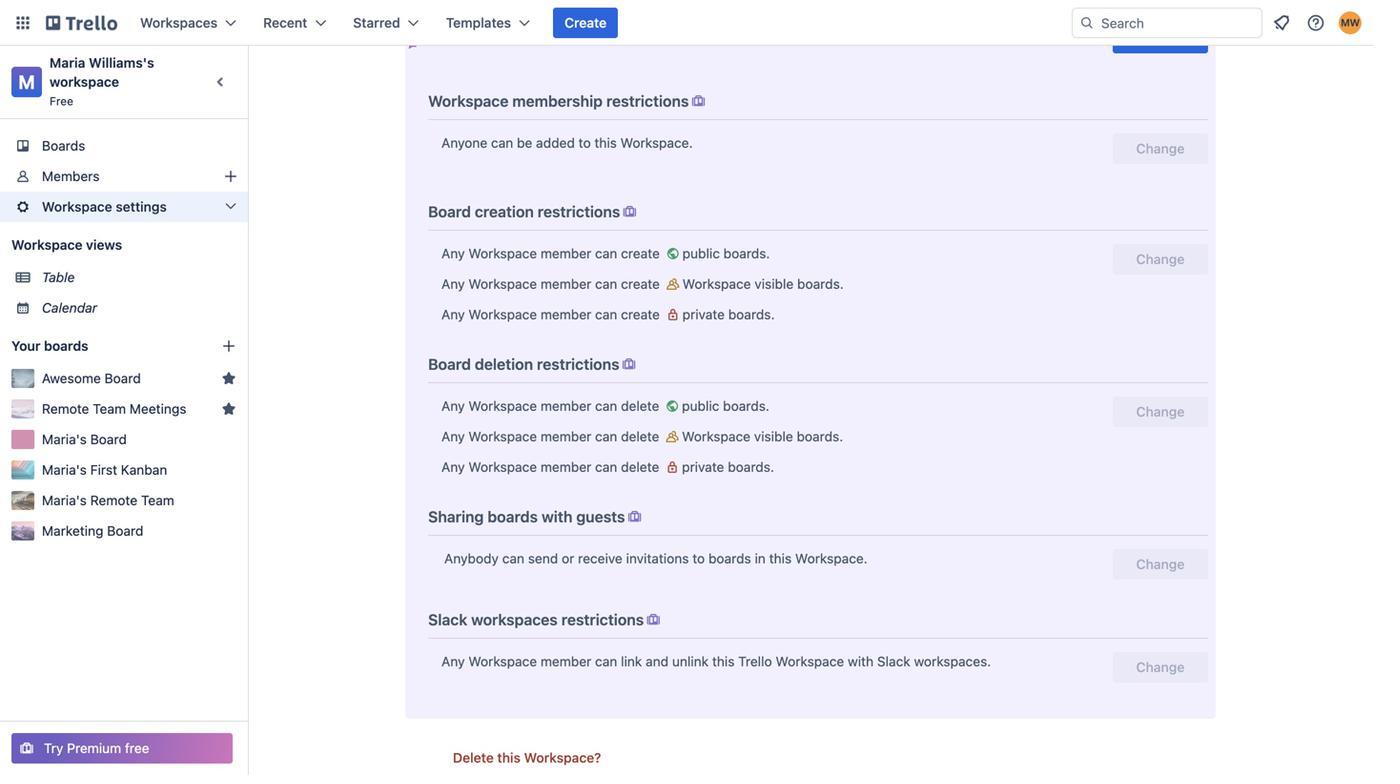 Task type: locate. For each thing, give the bounding box(es) containing it.
workspace inside popup button
[[42, 199, 112, 215]]

1 vertical spatial visible
[[754, 429, 793, 444]]

private boards. for board deletion restrictions
[[682, 459, 774, 475]]

team down kanban
[[141, 493, 174, 508]]

board
[[428, 203, 471, 221], [428, 355, 471, 373], [104, 371, 141, 386], [90, 432, 127, 447], [107, 523, 143, 539]]

2 vertical spatial boards
[[709, 551, 751, 567]]

open information menu image
[[1307, 13, 1326, 32]]

private boards.
[[683, 307, 775, 322], [682, 459, 774, 475]]

settings right more
[[623, 28, 672, 44]]

create for workspace visible boards.
[[621, 276, 660, 292]]

workspace settings button
[[0, 192, 248, 222]]

restrictions down anyone can be added to this workspace.
[[538, 203, 620, 221]]

change for board creation restrictions
[[1136, 251, 1185, 267]]

workspace visible boards. for board deletion restrictions
[[682, 429, 843, 444]]

0 horizontal spatial with
[[542, 508, 573, 526]]

change link for sharing boards with guests
[[1113, 549, 1208, 580]]

calendar
[[42, 300, 97, 316]]

2 change from the top
[[1136, 251, 1185, 267]]

workspace views
[[11, 237, 122, 253]]

anyone
[[442, 135, 488, 151]]

1 vertical spatial starred icon image
[[221, 402, 237, 417]]

0 horizontal spatial slack
[[428, 611, 468, 629]]

with left workspaces. at the right bottom
[[848, 654, 874, 670]]

sm image
[[664, 244, 683, 263], [620, 355, 639, 374], [663, 397, 682, 416], [663, 458, 682, 477], [625, 507, 644, 526], [644, 610, 663, 629]]

in
[[755, 551, 766, 567]]

sm image
[[689, 92, 708, 111], [620, 202, 639, 221], [664, 275, 683, 294], [664, 305, 683, 324], [663, 427, 682, 446]]

maria's
[[42, 432, 87, 447], [42, 462, 87, 478], [42, 493, 87, 508]]

1 any from the top
[[442, 246, 465, 261]]

williams's
[[89, 55, 154, 71]]

member
[[541, 246, 592, 261], [541, 276, 592, 292], [541, 307, 592, 322], [541, 398, 592, 414], [541, 429, 592, 444], [541, 459, 592, 475], [541, 654, 592, 670]]

this inside 'button'
[[497, 750, 521, 766]]

0 vertical spatial public boards.
[[683, 246, 770, 261]]

6 member from the top
[[541, 459, 592, 475]]

maria williams's workspace link
[[50, 55, 158, 90]]

sharing boards with guests
[[428, 508, 625, 526]]

3 change from the top
[[1136, 404, 1185, 420]]

1 horizontal spatial boards
[[488, 508, 538, 526]]

1 vertical spatial maria's
[[42, 462, 87, 478]]

free
[[50, 94, 73, 108]]

boards up 'send'
[[488, 508, 538, 526]]

1 change from the top
[[1136, 141, 1185, 156]]

any
[[442, 246, 465, 261], [442, 276, 465, 292], [442, 307, 465, 322], [442, 398, 465, 414], [442, 429, 465, 444], [442, 459, 465, 475], [442, 654, 465, 670]]

boards.
[[724, 246, 770, 261], [797, 276, 844, 292], [728, 307, 775, 322], [723, 398, 770, 414], [797, 429, 843, 444], [728, 459, 774, 475]]

public for board creation restrictions
[[683, 246, 720, 261]]

0 vertical spatial team
[[93, 401, 126, 417]]

sharing
[[428, 508, 484, 526]]

maria williams (mariawilliams94) image
[[1339, 11, 1362, 34]]

5 member from the top
[[541, 429, 592, 444]]

unlink
[[672, 654, 709, 670]]

any workspace member can delete
[[442, 398, 663, 414], [442, 429, 663, 444], [442, 459, 663, 475]]

0 horizontal spatial team
[[93, 401, 126, 417]]

2 any workspace member can create from the top
[[442, 276, 664, 292]]

2 maria's from the top
[[42, 462, 87, 478]]

remote
[[42, 401, 89, 417], [90, 493, 138, 508]]

3 create from the top
[[621, 307, 660, 322]]

starred icon image
[[221, 371, 237, 386], [221, 402, 237, 417]]

any workspace member can create for workspace visible boards.
[[442, 276, 664, 292]]

creation
[[475, 203, 534, 221]]

1 vertical spatial delete
[[621, 429, 659, 444]]

4 change link from the top
[[1113, 652, 1208, 683]]

team inside button
[[93, 401, 126, 417]]

restrictions up link
[[562, 611, 644, 629]]

0 horizontal spatial workspace.
[[621, 135, 693, 151]]

to right added
[[579, 135, 591, 151]]

restrictions for board deletion restrictions
[[537, 355, 620, 373]]

slack down anybody
[[428, 611, 468, 629]]

2 starred icon image from the top
[[221, 402, 237, 417]]

2 vertical spatial any workspace member can create
[[442, 307, 664, 322]]

3 change link from the top
[[1113, 549, 1208, 580]]

1 member from the top
[[541, 246, 592, 261]]

boards left the 'in'
[[709, 551, 751, 567]]

change
[[1136, 141, 1185, 156], [1136, 251, 1185, 267], [1136, 404, 1185, 420], [1136, 557, 1185, 572], [1136, 660, 1185, 675]]

3 any from the top
[[442, 307, 465, 322]]

0 vertical spatial maria's
[[42, 432, 87, 447]]

0 vertical spatial with
[[542, 508, 573, 526]]

workspace.
[[621, 135, 693, 151], [795, 551, 868, 567]]

awesome board
[[42, 371, 141, 386]]

this right the 'in'
[[769, 551, 792, 567]]

1 public from the top
[[683, 246, 720, 261]]

1 private boards. from the top
[[683, 307, 775, 322]]

this
[[595, 135, 617, 151], [769, 551, 792, 567], [712, 654, 735, 670], [497, 750, 521, 766]]

recent
[[263, 15, 307, 31]]

change button
[[1113, 134, 1208, 164]]

to right invitations
[[693, 551, 705, 567]]

1 vertical spatial any workspace member can delete
[[442, 429, 663, 444]]

1 vertical spatial any workspace member can create
[[442, 276, 664, 292]]

templates
[[446, 15, 511, 31]]

workspace visible boards. for board creation restrictions
[[683, 276, 844, 292]]

starred button
[[342, 8, 431, 38]]

0 horizontal spatial to
[[579, 135, 591, 151]]

create
[[621, 246, 660, 261], [621, 276, 660, 292], [621, 307, 660, 322]]

boards
[[42, 138, 85, 154]]

change for slack workspaces restrictions
[[1136, 660, 1185, 675]]

starred icon image for awesome board
[[221, 371, 237, 386]]

5 change from the top
[[1136, 660, 1185, 675]]

free
[[125, 741, 149, 756]]

public
[[683, 246, 720, 261], [682, 398, 720, 414]]

2 create from the top
[[621, 276, 660, 292]]

maria's first kanban link
[[42, 461, 237, 480]]

maria's for maria's board
[[42, 432, 87, 447]]

3 any workspace member can delete from the top
[[442, 459, 663, 475]]

remote down maria's first kanban
[[90, 493, 138, 508]]

invitations
[[626, 551, 689, 567]]

workspaces.
[[914, 654, 991, 670]]

change inside "button"
[[1136, 141, 1185, 156]]

3 maria's from the top
[[42, 493, 87, 508]]

0 vertical spatial delete
[[621, 398, 659, 414]]

change link for slack workspaces restrictions
[[1113, 652, 1208, 683]]

1 vertical spatial settings
[[116, 199, 167, 215]]

delete
[[621, 398, 659, 414], [621, 429, 659, 444], [621, 459, 659, 475]]

1 vertical spatial team
[[141, 493, 174, 508]]

boards up awesome
[[44, 338, 88, 354]]

visible
[[755, 276, 794, 292], [754, 429, 793, 444]]

kanban
[[121, 462, 167, 478]]

3 delete from the top
[[621, 459, 659, 475]]

2 private from the top
[[682, 459, 724, 475]]

board creation restrictions
[[428, 203, 620, 221]]

this right delete
[[497, 750, 521, 766]]

added
[[536, 135, 575, 151]]

public boards.
[[683, 246, 770, 261], [682, 398, 770, 414]]

3 any workspace member can create from the top
[[442, 307, 664, 322]]

0 vertical spatial public
[[683, 246, 720, 261]]

0 vertical spatial any workspace member can create
[[442, 246, 664, 261]]

2 vertical spatial create
[[621, 307, 660, 322]]

1 change link from the top
[[1113, 244, 1208, 275]]

any workspace member can create for private boards.
[[442, 307, 664, 322]]

settings
[[623, 28, 672, 44], [116, 199, 167, 215]]

any workspace member can create
[[442, 246, 664, 261], [442, 276, 664, 292], [442, 307, 664, 322]]

marketing
[[42, 523, 103, 539]]

0 horizontal spatial boards
[[44, 338, 88, 354]]

marketing board
[[42, 523, 143, 539]]

0 vertical spatial slack
[[428, 611, 468, 629]]

for more settings
[[564, 28, 672, 44]]

slack left workspaces. at the right bottom
[[877, 654, 911, 670]]

board for maria's board
[[90, 432, 127, 447]]

try premium free button
[[11, 733, 233, 764]]

change link for board creation restrictions
[[1113, 244, 1208, 275]]

0 vertical spatial remote
[[42, 401, 89, 417]]

2 vertical spatial any workspace member can delete
[[442, 459, 663, 475]]

2 any workspace member can delete from the top
[[442, 429, 663, 444]]

board up remote team meetings button
[[104, 371, 141, 386]]

maria's board link
[[42, 430, 237, 449]]

restrictions right deletion
[[537, 355, 620, 373]]

try
[[44, 741, 63, 756]]

maria's inside "link"
[[42, 462, 87, 478]]

delete for private boards.
[[621, 459, 659, 475]]

Search field
[[1095, 9, 1262, 37]]

workspace
[[428, 92, 509, 110], [42, 199, 112, 215], [11, 237, 83, 253], [469, 246, 537, 261], [469, 276, 537, 292], [683, 276, 751, 292], [469, 307, 537, 322], [469, 398, 537, 414], [469, 429, 537, 444], [682, 429, 751, 444], [469, 459, 537, 475], [469, 654, 537, 670], [776, 654, 844, 670]]

1 any workspace member can delete from the top
[[442, 398, 663, 414]]

1 horizontal spatial remote
[[90, 493, 138, 508]]

0 horizontal spatial settings
[[116, 199, 167, 215]]

maria's up marketing
[[42, 493, 87, 508]]

restrictions down for more settings
[[607, 92, 689, 110]]

1 delete from the top
[[621, 398, 659, 414]]

search image
[[1080, 15, 1095, 31]]

4 change from the top
[[1136, 557, 1185, 572]]

1 vertical spatial to
[[693, 551, 705, 567]]

more
[[588, 28, 619, 44]]

2 public from the top
[[682, 398, 720, 414]]

0 vertical spatial create
[[621, 246, 660, 261]]

members link
[[0, 161, 248, 192]]

slack
[[428, 611, 468, 629], [877, 654, 911, 670]]

3 member from the top
[[541, 307, 592, 322]]

1 create from the top
[[621, 246, 660, 261]]

your boards with 6 items element
[[11, 335, 193, 358]]

boards link
[[0, 131, 248, 161]]

with up or
[[542, 508, 573, 526]]

private
[[683, 307, 725, 322], [682, 459, 724, 475]]

add board image
[[221, 339, 237, 354]]

team down awesome board at the top
[[93, 401, 126, 417]]

1 vertical spatial private
[[682, 459, 724, 475]]

restrictions for slack workspaces restrictions
[[562, 611, 644, 629]]

1 vertical spatial create
[[621, 276, 660, 292]]

2 horizontal spatial boards
[[709, 551, 751, 567]]

restrictions
[[607, 92, 689, 110], [538, 203, 620, 221], [537, 355, 620, 373], [562, 611, 644, 629]]

recent button
[[252, 8, 338, 38]]

0 vertical spatial private
[[683, 307, 725, 322]]

1 vertical spatial public boards.
[[682, 398, 770, 414]]

this right added
[[595, 135, 617, 151]]

4 member from the top
[[541, 398, 592, 414]]

0 vertical spatial settings
[[623, 28, 672, 44]]

templates button
[[435, 8, 542, 38]]

boards
[[44, 338, 88, 354], [488, 508, 538, 526], [709, 551, 751, 567]]

2 change link from the top
[[1113, 397, 1208, 427]]

can
[[491, 135, 513, 151], [595, 246, 617, 261], [595, 276, 617, 292], [595, 307, 617, 322], [595, 398, 617, 414], [595, 429, 617, 444], [595, 459, 617, 475], [502, 551, 525, 567], [595, 654, 617, 670]]

2 vertical spatial maria's
[[42, 493, 87, 508]]

1 vertical spatial with
[[848, 654, 874, 670]]

1 vertical spatial public
[[682, 398, 720, 414]]

calendar link
[[42, 299, 237, 318]]

your boards
[[11, 338, 88, 354]]

sparkle image
[[396, 25, 420, 50]]

1 vertical spatial workspace visible boards.
[[682, 429, 843, 444]]

maria's up maria's first kanban
[[42, 432, 87, 447]]

delete for workspace visible boards.
[[621, 429, 659, 444]]

2 public boards. from the top
[[682, 398, 770, 414]]

0 vertical spatial boards
[[44, 338, 88, 354]]

workspaces
[[140, 15, 217, 31]]

2 delete from the top
[[621, 429, 659, 444]]

2 workspace visible boards. from the top
[[682, 429, 843, 444]]

1 horizontal spatial workspace.
[[795, 551, 868, 567]]

1 vertical spatial slack
[[877, 654, 911, 670]]

0 vertical spatial workspace.
[[621, 135, 693, 151]]

0 vertical spatial any workspace member can delete
[[442, 398, 663, 414]]

1 any workspace member can create from the top
[[442, 246, 664, 261]]

1 maria's from the top
[[42, 432, 87, 447]]

settings down members "link"
[[116, 199, 167, 215]]

0 vertical spatial workspace visible boards.
[[683, 276, 844, 292]]

0 vertical spatial private boards.
[[683, 307, 775, 322]]

public boards. for board deletion restrictions
[[682, 398, 770, 414]]

2 vertical spatial delete
[[621, 459, 659, 475]]

slack workspaces restrictions
[[428, 611, 644, 629]]

this left trello
[[712, 654, 735, 670]]

1 private from the top
[[683, 307, 725, 322]]

1 vertical spatial boards
[[488, 508, 538, 526]]

maria's down maria's board
[[42, 462, 87, 478]]

board down maria's remote team link
[[107, 523, 143, 539]]

1 public boards. from the top
[[683, 246, 770, 261]]

remote down awesome
[[42, 401, 89, 417]]

guests
[[576, 508, 625, 526]]

maria's for maria's remote team
[[42, 493, 87, 508]]

1 workspace visible boards. from the top
[[683, 276, 844, 292]]

0 vertical spatial visible
[[755, 276, 794, 292]]

0 vertical spatial starred icon image
[[221, 371, 237, 386]]

1 vertical spatial workspace.
[[795, 551, 868, 567]]

maria's remote team link
[[42, 491, 237, 510]]

board up maria's first kanban
[[90, 432, 127, 447]]

any workspace member can create for public boards.
[[442, 246, 664, 261]]

upgrade
[[1133, 30, 1188, 46]]

1 vertical spatial remote
[[90, 493, 138, 508]]

0 horizontal spatial remote
[[42, 401, 89, 417]]

board inside button
[[104, 371, 141, 386]]

2 private boards. from the top
[[682, 459, 774, 475]]

1 starred icon image from the top
[[221, 371, 237, 386]]

1 vertical spatial private boards.
[[682, 459, 774, 475]]



Task type: describe. For each thing, give the bounding box(es) containing it.
remote inside button
[[42, 401, 89, 417]]

members
[[42, 168, 100, 184]]

try premium free
[[44, 741, 149, 756]]

maria's remote team
[[42, 493, 174, 508]]

visible for board deletion restrictions
[[754, 429, 793, 444]]

workspaces
[[471, 611, 558, 629]]

board for awesome board
[[104, 371, 141, 386]]

7 any from the top
[[442, 654, 465, 670]]

workspace navigation collapse icon image
[[208, 69, 235, 95]]

public for board deletion restrictions
[[682, 398, 720, 414]]

boards for sharing
[[488, 508, 538, 526]]

restrictions for board creation restrictions
[[538, 203, 620, 221]]

views
[[86, 237, 122, 253]]

anybody
[[444, 551, 499, 567]]

workspace
[[50, 74, 119, 90]]

2 member from the top
[[541, 276, 592, 292]]

4 any from the top
[[442, 398, 465, 414]]

link
[[621, 654, 642, 670]]

change for sharing boards with guests
[[1136, 557, 1185, 572]]

m
[[18, 71, 35, 93]]

m link
[[11, 67, 42, 97]]

create
[[565, 15, 607, 31]]

workspace settings
[[42, 199, 167, 215]]

workspace membership restrictions
[[428, 92, 689, 110]]

maria's first kanban
[[42, 462, 167, 478]]

deletion
[[475, 355, 533, 373]]

starred
[[353, 15, 400, 31]]

maria
[[50, 55, 85, 71]]

change for board deletion restrictions
[[1136, 404, 1185, 420]]

trello
[[738, 654, 772, 670]]

1 horizontal spatial to
[[693, 551, 705, 567]]

2 any from the top
[[442, 276, 465, 292]]

public boards. for board creation restrictions
[[683, 246, 770, 261]]

maria's for maria's first kanban
[[42, 462, 87, 478]]

any workspace member can delete for private boards.
[[442, 459, 663, 475]]

awesome
[[42, 371, 101, 386]]

marketing board link
[[42, 522, 237, 541]]

receive
[[578, 551, 623, 567]]

restrictions for workspace membership restrictions
[[607, 92, 689, 110]]

create button
[[553, 8, 618, 38]]

workspace?
[[524, 750, 601, 766]]

board deletion restrictions
[[428, 355, 620, 373]]

1 horizontal spatial settings
[[623, 28, 672, 44]]

private for board deletion restrictions
[[682, 459, 724, 475]]

any workspace member can link and unlink this trello workspace with slack workspaces.
[[442, 654, 991, 670]]

maria's board
[[42, 432, 127, 447]]

anyone can be added to this workspace.
[[442, 135, 693, 151]]

anybody can send or receive invitations to boards in this workspace.
[[444, 551, 868, 567]]

delete for public boards.
[[621, 398, 659, 414]]

5 any from the top
[[442, 429, 465, 444]]

change link for board deletion restrictions
[[1113, 397, 1208, 427]]

remote team meetings button
[[42, 400, 214, 419]]

board left creation
[[428, 203, 471, 221]]

any workspace member can delete for public boards.
[[442, 398, 663, 414]]

delete this workspace?
[[453, 750, 601, 766]]

table
[[42, 269, 75, 285]]

settings inside popup button
[[116, 199, 167, 215]]

membership
[[512, 92, 603, 110]]

create for public boards.
[[621, 246, 660, 261]]

your
[[11, 338, 41, 354]]

board for marketing board
[[107, 523, 143, 539]]

upgrade button
[[1113, 23, 1208, 53]]

primary element
[[0, 0, 1373, 46]]

1 horizontal spatial slack
[[877, 654, 911, 670]]

for
[[567, 28, 584, 44]]

maria williams's workspace free
[[50, 55, 158, 108]]

boards for your
[[44, 338, 88, 354]]

7 member from the top
[[541, 654, 592, 670]]

visible for board creation restrictions
[[755, 276, 794, 292]]

workspaces button
[[129, 8, 248, 38]]

and
[[646, 654, 669, 670]]

0 notifications image
[[1270, 11, 1293, 34]]

starred icon image for remote team meetings
[[221, 402, 237, 417]]

awesome board button
[[42, 369, 214, 388]]

be
[[517, 135, 533, 151]]

delete
[[453, 750, 494, 766]]

back to home image
[[46, 8, 117, 38]]

0 vertical spatial to
[[579, 135, 591, 151]]

board left deletion
[[428, 355, 471, 373]]

delete this workspace? button
[[442, 743, 613, 773]]

6 any from the top
[[442, 459, 465, 475]]

private boards. for board creation restrictions
[[683, 307, 775, 322]]

remote team meetings
[[42, 401, 186, 417]]

meetings
[[130, 401, 186, 417]]

1 horizontal spatial with
[[848, 654, 874, 670]]

or
[[562, 551, 575, 567]]

first
[[90, 462, 117, 478]]

table link
[[42, 268, 237, 287]]

send
[[528, 551, 558, 567]]

private for board creation restrictions
[[683, 307, 725, 322]]

any workspace member can delete for workspace visible boards.
[[442, 429, 663, 444]]

premium
[[67, 741, 121, 756]]

1 horizontal spatial team
[[141, 493, 174, 508]]

create for private boards.
[[621, 307, 660, 322]]



Task type: vqa. For each thing, say whether or not it's contained in the screenshot.
the list…
no



